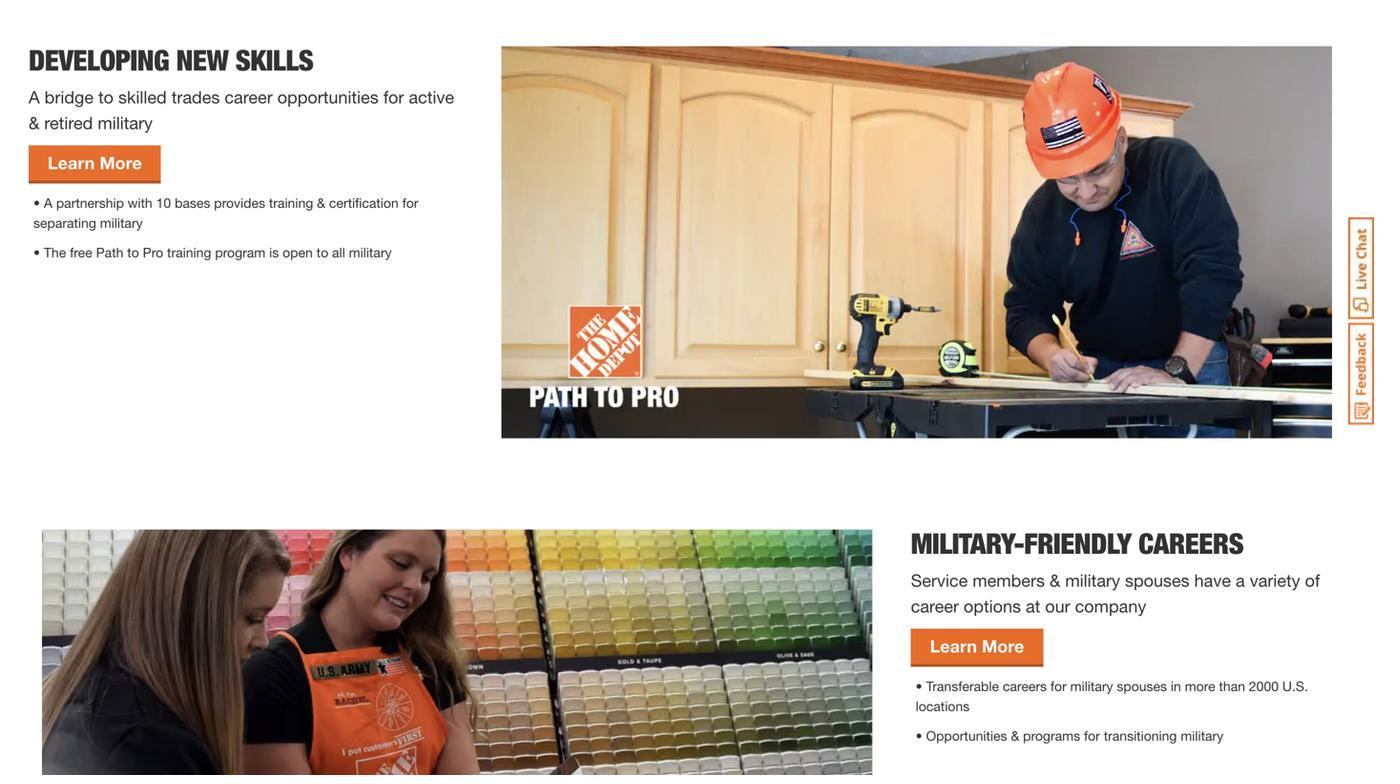 Task type: describe. For each thing, give the bounding box(es) containing it.
separating
[[33, 215, 96, 231]]

u.s.
[[1283, 679, 1308, 695]]

more for developing
[[100, 153, 142, 173]]

free
[[70, 245, 92, 261]]

0 horizontal spatial training
[[167, 245, 211, 261]]

opportunities
[[277, 87, 379, 108]]

a
[[1236, 571, 1245, 591]]

learn for developing
[[48, 153, 95, 173]]

military inside • a partnership with 10 bases provides training & certification for separating military
[[100, 215, 143, 231]]

& inside military-friendly careers service members & military spouses have a variety of career options at our company
[[1050, 571, 1061, 591]]

at
[[1026, 597, 1041, 617]]

of
[[1305, 571, 1320, 591]]

military-friendly careers service members & military spouses have a variety of career options at our company
[[911, 527, 1320, 617]]

for inside • transferable careers for military spouses in more than 2000 u.s. locations
[[1051, 679, 1067, 695]]

friendly
[[1024, 527, 1132, 561]]

to inside developing new skills a bridge to skilled trades career opportunities for active & retired military
[[98, 87, 114, 108]]

feedback link image
[[1349, 323, 1374, 426]]

& left programs
[[1011, 729, 1020, 744]]

variety
[[1250, 571, 1301, 591]]

programs
[[1023, 729, 1080, 744]]

service
[[911, 571, 968, 591]]

more
[[1185, 679, 1216, 695]]

• opportunities & programs for transitioning military
[[916, 729, 1224, 744]]

path
[[96, 245, 123, 261]]

options
[[964, 597, 1021, 617]]

pro
[[143, 245, 163, 261]]

2 horizontal spatial to
[[317, 245, 328, 261]]

skilled
[[118, 87, 167, 108]]

 image for developing new skills
[[501, 47, 1333, 454]]

• for • opportunities & programs for transitioning military
[[916, 729, 923, 744]]

career inside developing new skills a bridge to skilled trades career opportunities for active & retired military
[[225, 87, 273, 108]]

• a partnership with 10 bases provides training & certification for separating military
[[33, 195, 418, 231]]

program
[[215, 245, 266, 261]]

learn more link for military-
[[911, 629, 1043, 665]]

opportunities
[[926, 729, 1007, 744]]

active
[[409, 87, 454, 108]]

for inside • a partnership with 10 bases provides training & certification for separating military
[[402, 195, 418, 211]]

learn more link for developing
[[29, 146, 161, 181]]

for right programs
[[1084, 729, 1100, 744]]

locations
[[916, 699, 970, 715]]

military right all at the top left
[[349, 245, 392, 261]]

with
[[128, 195, 152, 211]]

military inside developing new skills a bridge to skilled trades career opportunities for active & retired military
[[98, 113, 153, 133]]

the
[[44, 245, 66, 261]]

developing
[[29, 44, 169, 78]]

a inside developing new skills a bridge to skilled trades career opportunities for active & retired military
[[29, 87, 40, 108]]

spouses inside military-friendly careers service members & military spouses have a variety of career options at our company
[[1125, 571, 1190, 591]]

certification
[[329, 195, 399, 211]]

learn for military-
[[930, 637, 977, 657]]

• the free path to pro training program is open to all military
[[33, 245, 392, 261]]

transitioning
[[1104, 729, 1177, 744]]

live chat image
[[1349, 218, 1374, 320]]

military down more
[[1181, 729, 1224, 744]]

company
[[1075, 597, 1147, 617]]

• transferable careers for military spouses in more than 2000 u.s. locations
[[916, 679, 1308, 715]]

training inside • a partnership with 10 bases provides training & certification for separating military
[[269, 195, 313, 211]]



Task type: vqa. For each thing, say whether or not it's contained in the screenshot.
left the "A"
yes



Task type: locate. For each thing, give the bounding box(es) containing it.
training
[[269, 195, 313, 211], [167, 245, 211, 261]]

0 vertical spatial learn more link
[[29, 146, 161, 181]]

& inside • a partnership with 10 bases provides training & certification for separating military
[[317, 195, 325, 211]]

to left skilled
[[98, 87, 114, 108]]

10
[[156, 195, 171, 211]]

0 vertical spatial career
[[225, 87, 273, 108]]

• up locations
[[916, 679, 923, 695]]

0 vertical spatial  image
[[501, 47, 1333, 454]]

bases
[[175, 195, 210, 211]]

career
[[225, 87, 273, 108], [911, 597, 959, 617]]

0 horizontal spatial learn more link
[[29, 146, 161, 181]]

retired
[[44, 113, 93, 133]]

learn more for military-
[[930, 637, 1024, 657]]

0 vertical spatial a
[[29, 87, 40, 108]]

military inside • transferable careers for military spouses in more than 2000 u.s. locations
[[1070, 679, 1113, 695]]

• up separating
[[33, 195, 40, 211]]

career down service
[[911, 597, 959, 617]]

in
[[1171, 679, 1181, 695]]

2000
[[1249, 679, 1279, 695]]

1 vertical spatial a
[[44, 195, 52, 211]]

1 horizontal spatial career
[[911, 597, 959, 617]]

 image for military-friendly careers
[[42, 530, 873, 776]]

0 vertical spatial spouses
[[1125, 571, 1190, 591]]

learn
[[48, 153, 95, 173], [930, 637, 977, 657]]

than
[[1219, 679, 1245, 695]]

&
[[29, 113, 39, 133], [317, 195, 325, 211], [1050, 571, 1061, 591], [1011, 729, 1020, 744]]

military inside military-friendly careers service members & military spouses have a variety of career options at our company
[[1065, 571, 1120, 591]]

• for • a partnership with 10 bases provides training & certification for separating military
[[33, 195, 40, 211]]

military
[[98, 113, 153, 133], [100, 215, 143, 231], [349, 245, 392, 261], [1065, 571, 1120, 591], [1070, 679, 1113, 695], [1181, 729, 1224, 744]]

learn more link up partnership on the top
[[29, 146, 161, 181]]

open
[[283, 245, 313, 261]]

is
[[269, 245, 279, 261]]

a inside • a partnership with 10 bases provides training & certification for separating military
[[44, 195, 52, 211]]

more for military-
[[982, 637, 1024, 657]]

trades
[[171, 87, 220, 108]]

learn more link
[[29, 146, 161, 181], [911, 629, 1043, 665]]

military down with
[[100, 215, 143, 231]]

• for • transferable careers for military spouses in more than 2000 u.s. locations
[[916, 679, 923, 695]]

spouses inside • transferable careers for military spouses in more than 2000 u.s. locations
[[1117, 679, 1167, 695]]

1 horizontal spatial a
[[44, 195, 52, 211]]

military down skilled
[[98, 113, 153, 133]]

1 vertical spatial  image
[[42, 530, 873, 776]]

1 vertical spatial career
[[911, 597, 959, 617]]

1 horizontal spatial training
[[269, 195, 313, 211]]

spouses down careers
[[1125, 571, 1190, 591]]

0 horizontal spatial to
[[98, 87, 114, 108]]

to
[[98, 87, 114, 108], [127, 245, 139, 261], [317, 245, 328, 261]]

1 vertical spatial training
[[167, 245, 211, 261]]

 image
[[501, 47, 1333, 454], [42, 530, 873, 776]]

a up separating
[[44, 195, 52, 211]]

military-
[[911, 527, 1024, 561]]

members
[[973, 571, 1045, 591]]

0 vertical spatial more
[[100, 153, 142, 173]]

learn up transferable in the right bottom of the page
[[930, 637, 977, 657]]

skills
[[235, 44, 313, 78]]

bridge
[[45, 87, 94, 108]]

for left active
[[383, 87, 404, 108]]

military up company
[[1065, 571, 1120, 591]]

1 horizontal spatial learn
[[930, 637, 977, 657]]

for right certification on the left top of page
[[402, 195, 418, 211]]

1 horizontal spatial learn more
[[930, 637, 1024, 657]]

1 vertical spatial more
[[982, 637, 1024, 657]]

new
[[176, 44, 228, 78]]

learn more for developing
[[48, 153, 142, 173]]

1 vertical spatial learn
[[930, 637, 977, 657]]

1 horizontal spatial to
[[127, 245, 139, 261]]

0 horizontal spatial more
[[100, 153, 142, 173]]

0 vertical spatial training
[[269, 195, 313, 211]]

learn more link up transferable in the right bottom of the page
[[911, 629, 1043, 665]]

provides
[[214, 195, 265, 211]]

0 vertical spatial learn
[[48, 153, 95, 173]]

0 horizontal spatial learn more
[[48, 153, 142, 173]]

•
[[33, 195, 40, 211], [33, 245, 40, 261], [916, 679, 923, 695], [916, 729, 923, 744]]

• for • the free path to pro training program is open to all military
[[33, 245, 40, 261]]

learn more up transferable in the right bottom of the page
[[930, 637, 1024, 657]]

transferable
[[926, 679, 999, 695]]

developing new skills a bridge to skilled trades career opportunities for active & retired military
[[29, 44, 454, 133]]

& inside developing new skills a bridge to skilled trades career opportunities for active & retired military
[[29, 113, 39, 133]]

1 vertical spatial learn more
[[930, 637, 1024, 657]]

learn more up partnership on the top
[[48, 153, 142, 173]]

training up open
[[269, 195, 313, 211]]

a left bridge
[[29, 87, 40, 108]]

for inside developing new skills a bridge to skilled trades career opportunities for active & retired military
[[383, 87, 404, 108]]

1 vertical spatial spouses
[[1117, 679, 1167, 695]]

• left the
[[33, 245, 40, 261]]

learn down retired
[[48, 153, 95, 173]]

& left certification on the left top of page
[[317, 195, 325, 211]]

& up our
[[1050, 571, 1061, 591]]

• down locations
[[916, 729, 923, 744]]

1 vertical spatial learn more link
[[911, 629, 1043, 665]]

& left retired
[[29, 113, 39, 133]]

our
[[1045, 597, 1070, 617]]

spouses left in on the right of page
[[1117, 679, 1167, 695]]

partnership
[[56, 195, 124, 211]]

to left pro
[[127, 245, 139, 261]]

0 horizontal spatial learn
[[48, 153, 95, 173]]

military up • opportunities & programs for transitioning military at the right
[[1070, 679, 1113, 695]]

a
[[29, 87, 40, 108], [44, 195, 52, 211]]

all
[[332, 245, 345, 261]]

1 horizontal spatial more
[[982, 637, 1024, 657]]

spouses
[[1125, 571, 1190, 591], [1117, 679, 1167, 695]]

0 horizontal spatial career
[[225, 87, 273, 108]]

more down the options
[[982, 637, 1024, 657]]

have
[[1195, 571, 1231, 591]]

1 horizontal spatial learn more link
[[911, 629, 1043, 665]]

• inside • transferable careers for military spouses in more than 2000 u.s. locations
[[916, 679, 923, 695]]

careers
[[1003, 679, 1047, 695]]

for
[[383, 87, 404, 108], [402, 195, 418, 211], [1051, 679, 1067, 695], [1084, 729, 1100, 744]]

more up with
[[100, 153, 142, 173]]

0 vertical spatial learn more
[[48, 153, 142, 173]]

training right pro
[[167, 245, 211, 261]]

for right careers
[[1051, 679, 1067, 695]]

careers
[[1139, 527, 1244, 561]]

more
[[100, 153, 142, 173], [982, 637, 1024, 657]]

• inside • a partnership with 10 bases provides training & certification for separating military
[[33, 195, 40, 211]]

to left all at the top left
[[317, 245, 328, 261]]

learn more
[[48, 153, 142, 173], [930, 637, 1024, 657]]

career inside military-friendly careers service members & military spouses have a variety of career options at our company
[[911, 597, 959, 617]]

0 horizontal spatial a
[[29, 87, 40, 108]]

career down "skills" at top
[[225, 87, 273, 108]]



